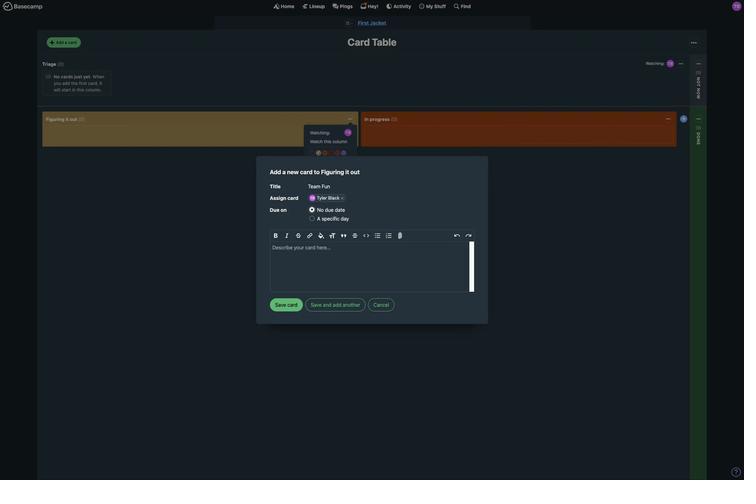 Task type: describe. For each thing, give the bounding box(es) containing it.
jacket
[[370, 20, 387, 26]]

(0) right the progress
[[391, 116, 398, 122]]

× link
[[339, 195, 346, 201]]

the
[[71, 81, 78, 86]]

assign
[[270, 196, 287, 201]]

e
[[697, 143, 702, 145]]

triage
[[42, 61, 56, 67]]

in
[[72, 87, 76, 93]]

in progress (0)
[[365, 116, 398, 122]]

add it to the schedule? option group
[[310, 206, 475, 223]]

hey! button
[[361, 3, 379, 9]]

lineup link
[[302, 3, 325, 9]]

when
[[93, 74, 104, 80]]

color it white image
[[310, 150, 315, 156]]

new
[[287, 169, 299, 176]]

stuff
[[435, 3, 446, 9]]

d o n e
[[697, 132, 702, 145]]

(0) up d
[[696, 125, 702, 130]]

assign card
[[270, 196, 299, 201]]

yet
[[83, 74, 90, 80]]

color it yellow image
[[316, 150, 321, 156]]

first jacket link
[[358, 20, 387, 26]]

add a new card to figuring it out
[[270, 169, 360, 176]]

2 o from the top
[[697, 92, 702, 95]]

a
[[317, 216, 321, 222]]

n
[[697, 77, 702, 81]]

rename link
[[309, 190, 353, 198]]

2 horizontal spatial it
[[346, 169, 349, 176]]

date
[[335, 207, 345, 213]]

color it red image
[[329, 150, 334, 156]]

save and add another button
[[306, 299, 366, 312]]

in
[[365, 116, 369, 122]]

2 n from the top
[[697, 139, 702, 143]]

0 horizontal spatial out
[[70, 116, 77, 122]]

cancel link
[[368, 299, 395, 312]]

color it purple image
[[341, 150, 346, 156]]

pings button
[[333, 3, 353, 9]]

cancel
[[374, 302, 389, 308]]

add for add a new card to figuring it out
[[270, 169, 281, 176]]

just
[[74, 74, 82, 80]]

first
[[79, 81, 87, 86]]

. when you add the first card, it will start in this column.
[[54, 74, 104, 93]]

home link
[[274, 3, 295, 9]]

n o t n o w
[[697, 77, 702, 99]]

table
[[372, 36, 397, 48]]

tyler
[[317, 196, 327, 201]]

my stuff button
[[419, 3, 446, 9]]

Describe your card here… text field
[[270, 242, 474, 292]]

t
[[697, 84, 702, 87]]

×
[[341, 196, 344, 201]]

switch accounts image
[[3, 2, 43, 11]]

tyler black image
[[667, 59, 675, 68]]

specific
[[322, 216, 340, 222]]

0 horizontal spatial tyler black image
[[344, 128, 353, 137]]

figuring it out (0)
[[46, 116, 85, 122]]

pings
[[340, 3, 353, 9]]

cards
[[61, 74, 73, 80]]

on
[[281, 207, 287, 213]]

1 vertical spatial watching:
[[310, 130, 330, 135]]

add a card
[[56, 40, 77, 45]]

o for n o t n o w
[[697, 81, 702, 84]]

day
[[341, 216, 349, 222]]

a specific day
[[317, 216, 349, 222]]

my
[[427, 3, 433, 9]]

1 vertical spatial out
[[351, 169, 360, 176]]

.
[[90, 74, 91, 80]]

start
[[62, 87, 71, 93]]

will
[[54, 87, 60, 93]]

Type names to assign… text field
[[347, 194, 475, 202]]

column.
[[85, 87, 102, 93]]



Task type: locate. For each thing, give the bounding box(es) containing it.
it down start
[[66, 116, 69, 122]]

1 horizontal spatial it
[[100, 81, 102, 86]]

1 horizontal spatial add
[[270, 169, 281, 176]]

o up the w on the top of the page
[[697, 81, 702, 84]]

0 vertical spatial add
[[62, 81, 70, 86]]

in progress link
[[365, 116, 390, 122]]

figuring down color it brown image
[[321, 169, 344, 176]]

0 horizontal spatial add
[[56, 40, 64, 45]]

0 horizontal spatial it
[[66, 116, 69, 122]]

d
[[697, 132, 702, 136]]

color it green image
[[316, 158, 321, 163]]

(0)
[[58, 61, 64, 67], [696, 70, 702, 75], [78, 116, 85, 122], [391, 116, 398, 122], [696, 125, 702, 130]]

(0) right triage link
[[58, 61, 64, 67]]

add up start
[[62, 81, 70, 86]]

no for no due date
[[317, 207, 324, 213]]

add inside add a card link
[[56, 40, 64, 45]]

tyler black ×
[[317, 196, 344, 201]]

2 vertical spatial o
[[697, 136, 702, 139]]

it
[[100, 81, 102, 86], [66, 116, 69, 122], [346, 169, 349, 176]]

color it pink image
[[335, 150, 340, 156]]

1 horizontal spatial figuring
[[321, 169, 344, 176]]

2 vertical spatial it
[[346, 169, 349, 176]]

1 horizontal spatial a
[[283, 169, 286, 176]]

triage (0)
[[42, 61, 64, 67]]

figuring it out link
[[46, 116, 77, 122]]

figuring down the will
[[46, 116, 64, 122]]

black
[[328, 196, 340, 201]]

0 horizontal spatial no
[[54, 74, 60, 80]]

main element
[[0, 0, 745, 12]]

1 vertical spatial n
[[697, 139, 702, 143]]

o
[[697, 81, 702, 84], [697, 92, 702, 95], [697, 136, 702, 139]]

it inside . when you add the first card, it will start in this column.
[[100, 81, 102, 86]]

0 vertical spatial it
[[100, 81, 102, 86]]

card
[[68, 40, 77, 45], [300, 169, 313, 176], [319, 169, 328, 174], [288, 196, 299, 201]]

card,
[[88, 81, 98, 86]]

activity link
[[386, 3, 411, 9]]

watching: left tyler black image
[[646, 61, 665, 66]]

to
[[314, 169, 320, 176]]

color it brown image
[[322, 158, 327, 163]]

a
[[65, 40, 67, 45], [283, 169, 286, 176]]

title
[[270, 184, 281, 190]]

n
[[697, 88, 702, 92], [697, 139, 702, 143]]

n down t
[[697, 88, 702, 92]]

add down color it blue icon
[[310, 169, 318, 174]]

no for no cards just yet
[[54, 74, 60, 80]]

add up title
[[270, 169, 281, 176]]

1 vertical spatial add
[[333, 302, 342, 308]]

it down when
[[100, 81, 102, 86]]

this
[[77, 87, 84, 93]]

my stuff
[[427, 3, 446, 9]]

0 vertical spatial no
[[54, 74, 60, 80]]

(0) right figuring it out link
[[78, 116, 85, 122]]

a for new
[[283, 169, 286, 176]]

1 vertical spatial o
[[697, 92, 702, 95]]

1 vertical spatial tyler black image
[[344, 128, 353, 137]]

add for add a card
[[56, 40, 64, 45]]

add for add card
[[310, 169, 318, 174]]

and
[[323, 302, 332, 308]]

progress
[[370, 116, 390, 122]]

1 vertical spatial a
[[283, 169, 286, 176]]

o up e
[[697, 136, 702, 139]]

add card link
[[309, 168, 353, 176]]

o down t
[[697, 92, 702, 95]]

0 vertical spatial o
[[697, 81, 702, 84]]

Type a card title… text field
[[308, 182, 475, 192]]

1 o from the top
[[697, 81, 702, 84]]

triage link
[[42, 61, 56, 67]]

1 vertical spatial no
[[317, 207, 324, 213]]

watching: left d o n e
[[659, 138, 679, 143]]

tyler black image
[[733, 2, 742, 11], [344, 128, 353, 137]]

1 horizontal spatial no
[[317, 207, 324, 213]]

rename
[[310, 192, 327, 197]]

option group
[[309, 149, 353, 164]]

n down d
[[697, 139, 702, 143]]

no due date
[[317, 207, 345, 213]]

0 vertical spatial watching:
[[646, 61, 665, 66]]

0 vertical spatial figuring
[[46, 116, 64, 122]]

find
[[461, 3, 471, 9]]

0 vertical spatial tyler black image
[[733, 2, 742, 11]]

another
[[343, 302, 361, 308]]

no inside add it to the schedule? option group
[[317, 207, 324, 213]]

add right and
[[333, 302, 342, 308]]

out
[[70, 116, 77, 122], [351, 169, 360, 176]]

first jacket
[[358, 20, 387, 26]]

(0) up n
[[696, 70, 702, 75]]

you
[[54, 81, 61, 86]]

1 horizontal spatial tyler black image
[[733, 2, 742, 11]]

no left due
[[317, 207, 324, 213]]

add
[[62, 81, 70, 86], [333, 302, 342, 308]]

2 vertical spatial watching:
[[659, 138, 679, 143]]

save
[[311, 302, 322, 308]]

save and add another
[[311, 302, 361, 308]]

hey!
[[368, 3, 379, 9]]

0 vertical spatial out
[[70, 116, 77, 122]]

add up triage (0)
[[56, 40, 64, 45]]

1 horizontal spatial add
[[333, 302, 342, 308]]

add inside button
[[333, 302, 342, 308]]

add inside add card link
[[310, 169, 318, 174]]

1 vertical spatial it
[[66, 116, 69, 122]]

o for d o n e
[[697, 136, 702, 139]]

card
[[348, 36, 370, 48]]

watching:
[[646, 61, 665, 66], [310, 130, 330, 135], [659, 138, 679, 143]]

watching: up color it yellow image
[[310, 130, 330, 135]]

due on
[[270, 207, 287, 213]]

find button
[[454, 3, 471, 9]]

add card
[[310, 169, 328, 174]]

w
[[697, 95, 702, 99]]

activity
[[394, 3, 411, 9]]

None submit
[[657, 90, 701, 98], [309, 138, 353, 145], [657, 145, 701, 153], [309, 179, 353, 187], [309, 198, 353, 206], [309, 206, 353, 214], [270, 299, 303, 312], [657, 90, 701, 98], [309, 138, 353, 145], [657, 145, 701, 153], [309, 179, 353, 187], [309, 198, 353, 206], [309, 206, 353, 214], [270, 299, 303, 312]]

1 vertical spatial figuring
[[321, 169, 344, 176]]

no cards just yet
[[54, 74, 90, 80]]

due
[[325, 207, 334, 213]]

0 vertical spatial n
[[697, 88, 702, 92]]

a for card
[[65, 40, 67, 45]]

first
[[358, 20, 369, 26]]

lineup
[[310, 3, 325, 9]]

home
[[281, 3, 295, 9]]

add inside . when you add the first card, it will start in this column.
[[62, 81, 70, 86]]

color it blue image
[[310, 158, 315, 163]]

1 n from the top
[[697, 88, 702, 92]]

add
[[56, 40, 64, 45], [270, 169, 281, 176], [310, 169, 318, 174]]

figuring
[[46, 116, 64, 122], [321, 169, 344, 176]]

card table
[[348, 36, 397, 48]]

0 horizontal spatial a
[[65, 40, 67, 45]]

0 horizontal spatial add
[[62, 81, 70, 86]]

tyler black image inside main element
[[733, 2, 742, 11]]

add a card link
[[47, 37, 81, 48]]

0 horizontal spatial figuring
[[46, 116, 64, 122]]

no up you at the top of page
[[54, 74, 60, 80]]

due
[[270, 207, 280, 213]]

it down 'color it purple' "image" at the top
[[346, 169, 349, 176]]

1 horizontal spatial out
[[351, 169, 360, 176]]

3 o from the top
[[697, 136, 702, 139]]

0 vertical spatial a
[[65, 40, 67, 45]]

2 horizontal spatial add
[[310, 169, 318, 174]]

no
[[54, 74, 60, 80], [317, 207, 324, 213]]

color it orange image
[[322, 150, 327, 156]]



Task type: vqa. For each thing, say whether or not it's contained in the screenshot.
second colors! from right
no



